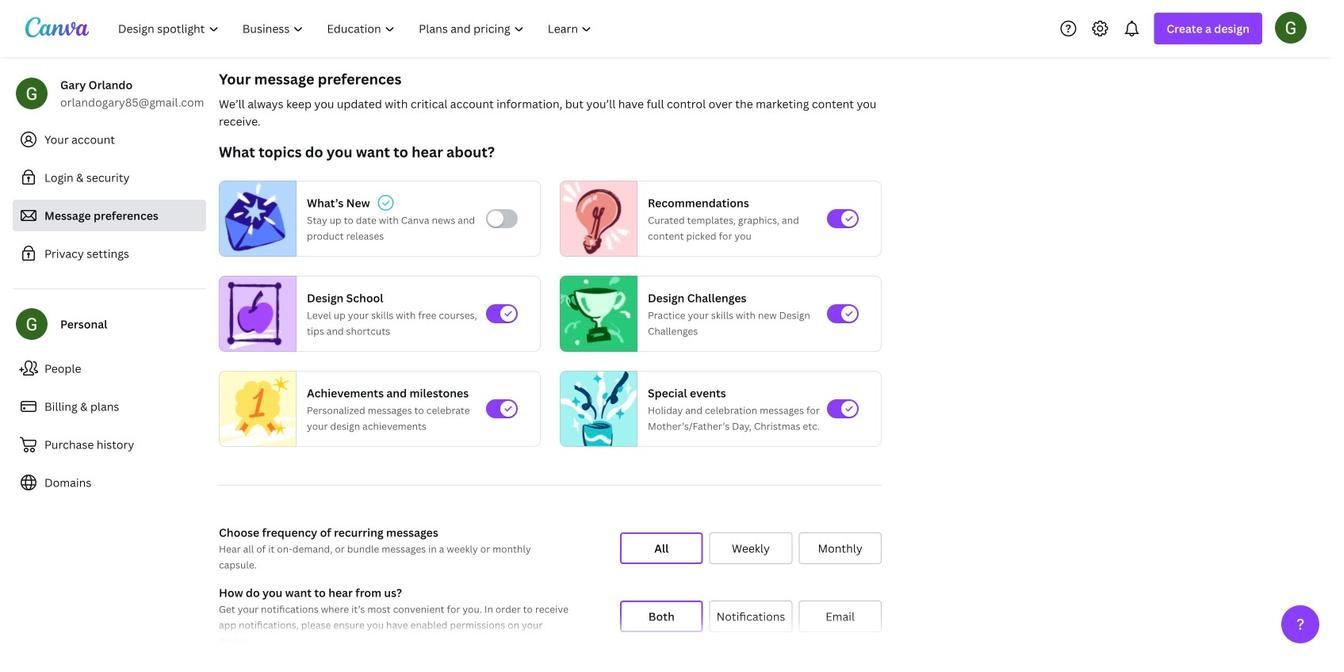 Task type: locate. For each thing, give the bounding box(es) containing it.
top level navigation element
[[108, 13, 606, 44]]

topic image
[[220, 181, 290, 257], [561, 181, 631, 257], [220, 276, 290, 352], [561, 276, 631, 352], [220, 368, 296, 451], [561, 368, 637, 451]]

gary orlando image
[[1276, 12, 1307, 43]]

None button
[[620, 533, 703, 565], [710, 533, 793, 565], [799, 533, 882, 565], [620, 601, 703, 633], [710, 601, 793, 633], [799, 601, 882, 633], [620, 533, 703, 565], [710, 533, 793, 565], [799, 533, 882, 565], [620, 601, 703, 633], [710, 601, 793, 633], [799, 601, 882, 633]]



Task type: vqa. For each thing, say whether or not it's contained in the screenshot.
Create a design dropdown button
no



